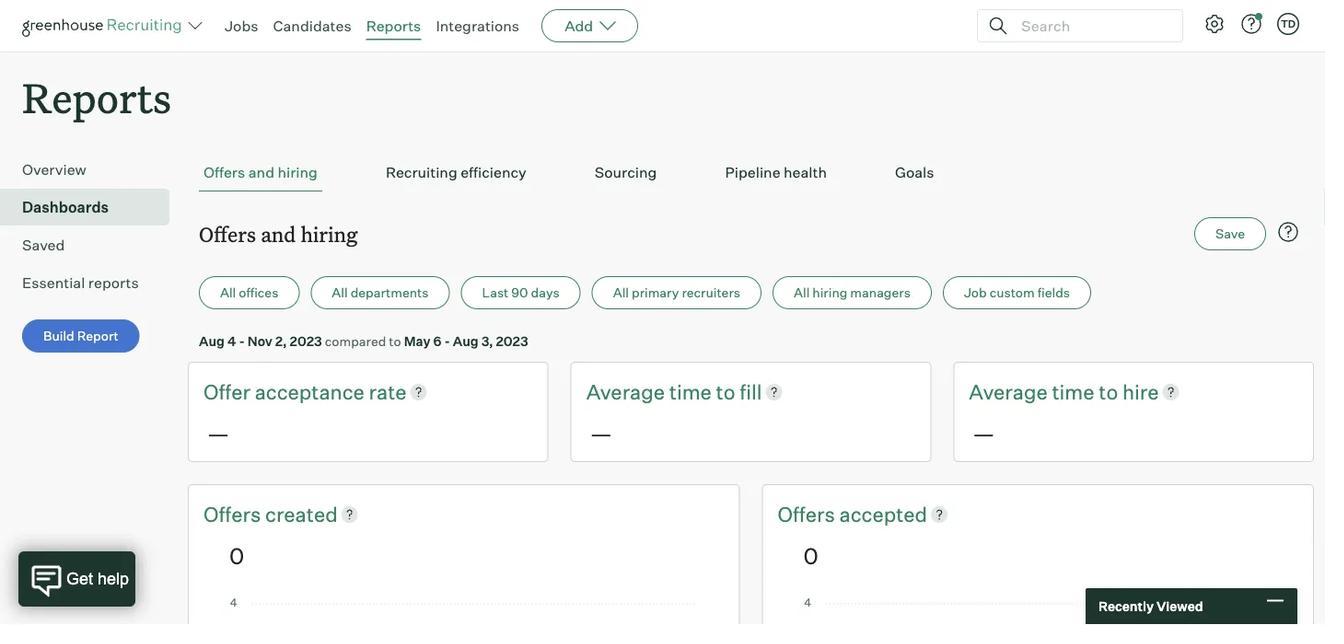 Task type: describe. For each thing, give the bounding box(es) containing it.
add
[[565, 17, 593, 35]]

all departments
[[332, 285, 429, 301]]

2 2023 from the left
[[496, 333, 528, 349]]

reports
[[88, 274, 139, 292]]

all departments button
[[311, 276, 450, 310]]

acceptance
[[255, 379, 365, 404]]

offer
[[204, 379, 250, 404]]

save
[[1216, 226, 1245, 242]]

time link for fill
[[669, 378, 716, 406]]

recruiting
[[386, 163, 457, 182]]

all for all offices
[[220, 285, 236, 301]]

accepted
[[839, 501, 927, 527]]

pipeline health
[[725, 163, 827, 182]]

integrations link
[[436, 17, 519, 35]]

offers link for accepted
[[778, 500, 839, 528]]

jobs link
[[225, 17, 258, 35]]

managers
[[850, 285, 911, 301]]

all for all departments
[[332, 285, 348, 301]]

acceptance link
[[255, 378, 369, 406]]

integrations
[[436, 17, 519, 35]]

0 horizontal spatial reports
[[22, 70, 171, 124]]

recently
[[1099, 599, 1154, 615]]

1 horizontal spatial reports
[[366, 17, 421, 35]]

job custom fields button
[[943, 276, 1091, 310]]

health
[[784, 163, 827, 182]]

may
[[404, 333, 431, 349]]

last 90 days button
[[461, 276, 581, 310]]

saved link
[[22, 234, 162, 256]]

0 for created
[[229, 542, 244, 569]]

offer link
[[204, 378, 255, 406]]

reports link
[[366, 17, 421, 35]]

average for fill
[[586, 379, 665, 404]]

recruiting efficiency button
[[381, 154, 531, 192]]

essential reports link
[[22, 272, 162, 294]]

offers link for created
[[204, 500, 265, 528]]

compared
[[325, 333, 386, 349]]

2 - from the left
[[444, 333, 450, 349]]

days
[[531, 285, 560, 301]]

candidates
[[273, 17, 351, 35]]

average link for fill
[[586, 378, 669, 406]]

recruiting efficiency
[[386, 163, 527, 182]]

build report
[[43, 328, 119, 344]]

all offices
[[220, 285, 278, 301]]

last
[[482, 285, 509, 301]]

greenhouse recruiting image
[[22, 15, 188, 37]]

sourcing
[[595, 163, 657, 182]]

job custom fields
[[964, 285, 1070, 301]]

hiring inside button
[[812, 285, 847, 301]]

report
[[77, 328, 119, 344]]

hire
[[1122, 379, 1159, 404]]

1 - from the left
[[239, 333, 245, 349]]

90
[[511, 285, 528, 301]]

0 horizontal spatial to
[[389, 333, 401, 349]]

1 2023 from the left
[[290, 333, 322, 349]]

all hiring managers
[[794, 285, 911, 301]]

td button
[[1277, 13, 1299, 35]]

viewed
[[1157, 599, 1203, 615]]

created link
[[265, 500, 338, 528]]

— for fill
[[590, 419, 612, 447]]

fill
[[740, 379, 762, 404]]

6
[[433, 333, 442, 349]]

3,
[[481, 333, 493, 349]]

essential
[[22, 274, 85, 292]]

build report button
[[22, 320, 140, 353]]

all hiring managers button
[[773, 276, 932, 310]]

goals button
[[890, 154, 939, 192]]



Task type: locate. For each thing, give the bounding box(es) containing it.
reports right the candidates link
[[366, 17, 421, 35]]

nov
[[247, 333, 272, 349]]

tab list
[[199, 154, 1303, 192]]

— for hire
[[973, 419, 995, 447]]

-
[[239, 333, 245, 349], [444, 333, 450, 349]]

1 horizontal spatial 0
[[803, 542, 818, 569]]

aug
[[199, 333, 225, 349], [453, 333, 479, 349]]

0 vertical spatial and
[[248, 163, 274, 182]]

time link for hire
[[1052, 378, 1099, 406]]

recently viewed
[[1099, 599, 1203, 615]]

offers link
[[204, 500, 265, 528], [778, 500, 839, 528]]

0 horizontal spatial average
[[586, 379, 665, 404]]

- right 6
[[444, 333, 450, 349]]

to
[[389, 333, 401, 349], [716, 379, 735, 404], [1099, 379, 1118, 404]]

1 — from the left
[[207, 419, 229, 447]]

candidates link
[[273, 17, 351, 35]]

time link left fill link on the bottom
[[669, 378, 716, 406]]

add button
[[542, 9, 638, 42]]

1 horizontal spatial time
[[1052, 379, 1094, 404]]

average time to for fill
[[586, 379, 740, 404]]

all for all primary recruiters
[[613, 285, 629, 301]]

0 vertical spatial offers and hiring
[[204, 163, 318, 182]]

sourcing button
[[590, 154, 662, 192]]

0 horizontal spatial average time to
[[586, 379, 740, 404]]

tab list containing offers and hiring
[[199, 154, 1303, 192]]

custom
[[990, 285, 1035, 301]]

0 horizontal spatial 2023
[[290, 333, 322, 349]]

all for all hiring managers
[[794, 285, 810, 301]]

4
[[227, 333, 236, 349]]

1 time from the left
[[669, 379, 712, 404]]

1 horizontal spatial xychart image
[[803, 598, 1273, 625]]

all primary recruiters
[[613, 285, 740, 301]]

efficiency
[[461, 163, 527, 182]]

2 xychart image from the left
[[803, 598, 1273, 625]]

to link for hire
[[1099, 378, 1122, 406]]

configure image
[[1204, 13, 1226, 35]]

2 0 from the left
[[803, 542, 818, 569]]

0 horizontal spatial —
[[207, 419, 229, 447]]

td button
[[1274, 9, 1303, 39]]

aug left 3,
[[453, 333, 479, 349]]

all inside button
[[794, 285, 810, 301]]

rate link
[[369, 378, 407, 406]]

2 — from the left
[[590, 419, 612, 447]]

faq image
[[1277, 221, 1299, 243]]

to left fill
[[716, 379, 735, 404]]

—
[[207, 419, 229, 447], [590, 419, 612, 447], [973, 419, 995, 447]]

rate
[[369, 379, 407, 404]]

accepted link
[[839, 500, 927, 528]]

average link
[[586, 378, 669, 406], [969, 378, 1052, 406]]

2 average from the left
[[969, 379, 1048, 404]]

average time to for hire
[[969, 379, 1122, 404]]

1 horizontal spatial to link
[[1099, 378, 1122, 406]]

departments
[[351, 285, 429, 301]]

2 all from the left
[[332, 285, 348, 301]]

td
[[1281, 17, 1296, 30]]

to left hire in the bottom right of the page
[[1099, 379, 1118, 404]]

reports down greenhouse recruiting image
[[22, 70, 171, 124]]

recruiters
[[682, 285, 740, 301]]

0 for accepted
[[803, 542, 818, 569]]

1 horizontal spatial time link
[[1052, 378, 1099, 406]]

1 average link from the left
[[586, 378, 669, 406]]

hiring
[[278, 163, 318, 182], [301, 220, 358, 247], [812, 285, 847, 301]]

1 horizontal spatial average time to
[[969, 379, 1122, 404]]

0 vertical spatial hiring
[[278, 163, 318, 182]]

offers
[[204, 163, 245, 182], [199, 220, 256, 247], [204, 501, 265, 527], [778, 501, 839, 527]]

0 horizontal spatial xychart image
[[229, 598, 698, 625]]

1 average from the left
[[586, 379, 665, 404]]

job
[[964, 285, 987, 301]]

1 horizontal spatial average link
[[969, 378, 1052, 406]]

Search text field
[[1017, 12, 1166, 39]]

0 horizontal spatial aug
[[199, 333, 225, 349]]

0 horizontal spatial time
[[669, 379, 712, 404]]

overview link
[[22, 159, 162, 181]]

all left offices
[[220, 285, 236, 301]]

0 horizontal spatial average link
[[586, 378, 669, 406]]

3 — from the left
[[973, 419, 995, 447]]

to link
[[716, 378, 740, 406], [1099, 378, 1122, 406]]

all inside "button"
[[613, 285, 629, 301]]

aug left 4
[[199, 333, 225, 349]]

xychart image
[[229, 598, 698, 625], [803, 598, 1273, 625]]

offers and hiring
[[204, 163, 318, 182], [199, 220, 358, 247]]

saved
[[22, 236, 65, 254]]

2 offers link from the left
[[778, 500, 839, 528]]

3 all from the left
[[613, 285, 629, 301]]

2 to link from the left
[[1099, 378, 1122, 406]]

0 horizontal spatial -
[[239, 333, 245, 349]]

1 horizontal spatial aug
[[453, 333, 479, 349]]

offers and hiring button
[[199, 154, 322, 192]]

2 aug from the left
[[453, 333, 479, 349]]

1 to link from the left
[[716, 378, 740, 406]]

and
[[248, 163, 274, 182], [261, 220, 296, 247]]

2 time link from the left
[[1052, 378, 1099, 406]]

average time to
[[586, 379, 740, 404], [969, 379, 1122, 404]]

offers and hiring inside button
[[204, 163, 318, 182]]

2 vertical spatial hiring
[[812, 285, 847, 301]]

- right 4
[[239, 333, 245, 349]]

1 horizontal spatial -
[[444, 333, 450, 349]]

hiring inside button
[[278, 163, 318, 182]]

2023 right 2,
[[290, 333, 322, 349]]

jobs
[[225, 17, 258, 35]]

and inside button
[[248, 163, 274, 182]]

time link left "hire" link
[[1052, 378, 1099, 406]]

time for fill
[[669, 379, 712, 404]]

0
[[229, 542, 244, 569], [803, 542, 818, 569]]

1 aug from the left
[[199, 333, 225, 349]]

time link
[[669, 378, 716, 406], [1052, 378, 1099, 406]]

pipeline
[[725, 163, 780, 182]]

2 average link from the left
[[969, 378, 1052, 406]]

0 horizontal spatial 0
[[229, 542, 244, 569]]

time left hire in the bottom right of the page
[[1052, 379, 1094, 404]]

all left primary
[[613, 285, 629, 301]]

dashboards link
[[22, 196, 162, 218]]

1 time link from the left
[[669, 378, 716, 406]]

goals
[[895, 163, 934, 182]]

all offices button
[[199, 276, 300, 310]]

to for fill
[[716, 379, 735, 404]]

1 vertical spatial and
[[261, 220, 296, 247]]

0 horizontal spatial to link
[[716, 378, 740, 406]]

pipeline health button
[[720, 154, 832, 192]]

all
[[220, 285, 236, 301], [332, 285, 348, 301], [613, 285, 629, 301], [794, 285, 810, 301]]

to left may
[[389, 333, 401, 349]]

1 horizontal spatial 2023
[[496, 333, 528, 349]]

offers inside offers and hiring button
[[204, 163, 245, 182]]

2 average time to from the left
[[969, 379, 1122, 404]]

all left managers
[[794, 285, 810, 301]]

last 90 days
[[482, 285, 560, 301]]

0 vertical spatial reports
[[366, 17, 421, 35]]

fill link
[[740, 378, 762, 406]]

2,
[[275, 333, 287, 349]]

1 horizontal spatial offers link
[[778, 500, 839, 528]]

overview
[[22, 160, 86, 179]]

time left fill
[[669, 379, 712, 404]]

1 horizontal spatial —
[[590, 419, 612, 447]]

average for hire
[[969, 379, 1048, 404]]

1 horizontal spatial average
[[969, 379, 1048, 404]]

2 horizontal spatial to
[[1099, 379, 1118, 404]]

to for hire
[[1099, 379, 1118, 404]]

created
[[265, 501, 338, 527]]

1 horizontal spatial to
[[716, 379, 735, 404]]

1 vertical spatial hiring
[[301, 220, 358, 247]]

2 horizontal spatial —
[[973, 419, 995, 447]]

1 vertical spatial offers and hiring
[[199, 220, 358, 247]]

0 horizontal spatial time link
[[669, 378, 716, 406]]

1 xychart image from the left
[[229, 598, 698, 625]]

1 all from the left
[[220, 285, 236, 301]]

1 vertical spatial reports
[[22, 70, 171, 124]]

build
[[43, 328, 74, 344]]

4 all from the left
[[794, 285, 810, 301]]

all primary recruiters button
[[592, 276, 762, 310]]

essential reports
[[22, 274, 139, 292]]

primary
[[632, 285, 679, 301]]

2023 right 3,
[[496, 333, 528, 349]]

aug 4 - nov 2, 2023 compared to may 6 - aug 3, 2023
[[199, 333, 528, 349]]

1 0 from the left
[[229, 542, 244, 569]]

fields
[[1038, 285, 1070, 301]]

1 average time to from the left
[[586, 379, 740, 404]]

reports
[[366, 17, 421, 35], [22, 70, 171, 124]]

average link for hire
[[969, 378, 1052, 406]]

2 time from the left
[[1052, 379, 1094, 404]]

to link for fill
[[716, 378, 740, 406]]

offices
[[239, 285, 278, 301]]

hire link
[[1122, 378, 1159, 406]]

all left departments
[[332, 285, 348, 301]]

1 offers link from the left
[[204, 500, 265, 528]]

time
[[669, 379, 712, 404], [1052, 379, 1094, 404]]

xychart image for accepted
[[803, 598, 1273, 625]]

0 horizontal spatial offers link
[[204, 500, 265, 528]]

save button
[[1194, 218, 1266, 251]]

offer acceptance
[[204, 379, 369, 404]]

xychart image for created
[[229, 598, 698, 625]]

time for hire
[[1052, 379, 1094, 404]]

dashboards
[[22, 198, 109, 217]]



Task type: vqa. For each thing, say whether or not it's contained in the screenshot.
Next element
no



